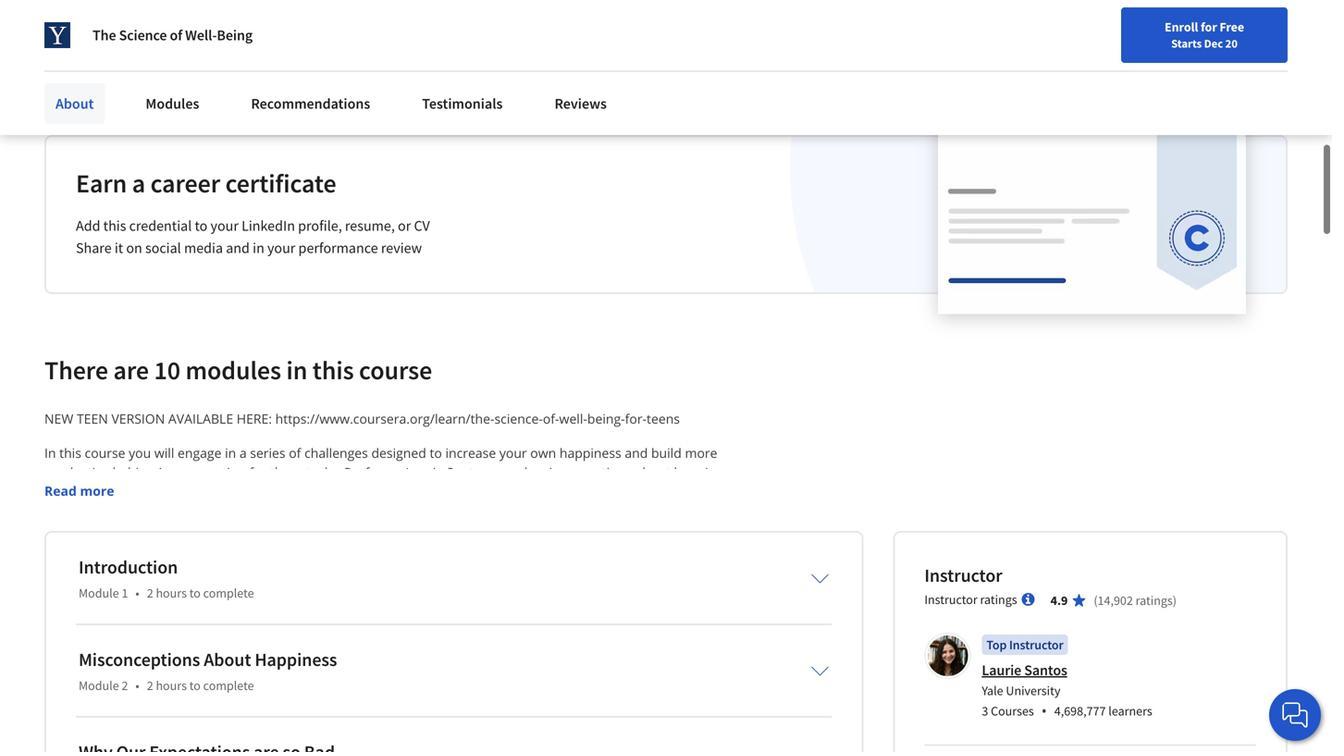 Task type: vqa. For each thing, say whether or not it's contained in the screenshot.
Course Gain insight into a topic and learn the fundamentals
no



Task type: describe. For each thing, give the bounding box(es) containing it.
0 horizontal spatial a
[[132, 167, 145, 200]]

was
[[224, 542, 252, 559]]

santos inside the in this course you will engage in a series of challenges designed to increase your own happiness and build more productive habits. as preparation for these tasks, professor laurie santos reveals misconceptions about happiness, annoying features of the mind that lead us to think the way we do, and the research that can help us change. you will ultimately be prepared to successfully incorporate a specific wellness activity into your life. the science of well being was produced in part due to the generous funding of the david f. swensen fund for innovation in teaching.
[[447, 464, 488, 481]]

science
[[119, 26, 167, 44]]

produced
[[255, 542, 325, 559]]

top
[[987, 637, 1007, 654]]

series
[[250, 444, 286, 462]]

santos inside top instructor laurie santos yale university 3 courses • 4,698,777 learners
[[1025, 661, 1068, 680]]

for
[[83, 561, 108, 579]]

your down linkedin
[[267, 239, 296, 257]]

free
[[1220, 19, 1245, 35]]

ultimately
[[44, 503, 104, 520]]

annoying
[[44, 483, 100, 501]]

engage
[[178, 444, 222, 462]]

about inside the in this course you will engage in a series of challenges designed to increase your own happiness and build more productive habits. as preparation for these tasks, professor laurie santos reveals misconceptions about happiness, annoying features of the mind that lead us to think the way we do, and the research that can help us change. you will ultimately be prepared to successfully incorporate a specific wellness activity into your life. the science of well being was produced in part due to the generous funding of the david f. swensen fund for innovation in teaching.
[[635, 464, 671, 481]]

business
[[275, 25, 331, 44]]

misconceptions
[[79, 648, 200, 672]]

here:
[[237, 410, 272, 428]]

top instructor laurie santos yale university 3 courses • 4,698,777 learners
[[982, 637, 1153, 721]]

testimonials
[[422, 94, 503, 113]]

designed
[[372, 444, 426, 462]]

2 horizontal spatial this
[[313, 354, 354, 387]]

yale
[[982, 683, 1004, 699]]

laurie inside top instructor laurie santos yale university 3 courses • 4,698,777 learners
[[982, 661, 1022, 680]]

courses
[[991, 703, 1034, 720]]

modules link
[[135, 83, 210, 124]]

in this course you will engage in a series of challenges designed to increase your own happiness and build more productive habits. as preparation for these tasks, professor laurie santos reveals misconceptions about happiness, annoying features of the mind that lead us to think the way we do, and the research that can help us change. you will ultimately be prepared to successfully incorporate a specific wellness activity into your life. the science of well being was produced in part due to the generous funding of the david f. swensen fund for innovation in teaching.
[[44, 444, 756, 579]]

to inside misconceptions about happiness module 2 • 2 hours to complete
[[189, 678, 201, 694]]

laurie inside the in this course you will engage in a series of challenges designed to increase your own happiness and build more productive habits. as preparation for these tasks, professor laurie santos reveals misconceptions about happiness, annoying features of the mind that lead us to think the way we do, and the research that can help us change. you will ultimately be prepared to successfully incorporate a specific wellness activity into your life. the science of well being was produced in part due to the generous funding of the david f. swensen fund for innovation in teaching.
[[406, 464, 443, 481]]

successfully
[[202, 503, 273, 520]]

2 of from the left
[[590, 542, 606, 559]]

happiness,
[[674, 464, 739, 481]]

build
[[651, 444, 682, 462]]

professor
[[344, 464, 402, 481]]

learn
[[75, 25, 112, 44]]

20
[[1226, 36, 1238, 51]]

well
[[146, 542, 179, 559]]

( 14,902 ratings )
[[1094, 592, 1177, 609]]

2 the from the left
[[429, 542, 453, 559]]

the science of well-being
[[93, 26, 253, 44]]

these
[[270, 464, 303, 481]]

as
[[156, 464, 171, 481]]

happiness
[[255, 648, 337, 672]]

your up reveals on the left bottom of page
[[500, 444, 527, 462]]

david
[[637, 542, 676, 559]]

2 horizontal spatial and
[[625, 444, 648, 462]]

2 the from the left
[[354, 483, 374, 501]]

1 the from the left
[[44, 542, 68, 559]]

1 vertical spatial in
[[286, 354, 308, 387]]

review
[[381, 239, 422, 257]]

share
[[76, 239, 112, 257]]

3 the from the left
[[610, 542, 634, 559]]

it
[[115, 239, 123, 257]]

hours inside introduction module 1 • 2 hours to complete
[[156, 585, 187, 602]]

hours inside misconceptions about happiness module 2 • 2 hours to complete
[[156, 678, 187, 694]]

module inside introduction module 1 • 2 hours to complete
[[79, 585, 119, 602]]

modules
[[186, 354, 281, 387]]

1 horizontal spatial ratings
[[1136, 592, 1173, 609]]

1 horizontal spatial of
[[170, 26, 182, 44]]

to down mind
[[186, 503, 198, 520]]

to up "incorporate"
[[305, 483, 317, 501]]

on
[[126, 239, 142, 257]]

read more button
[[44, 481, 114, 501]]

help
[[606, 483, 632, 501]]

2 that from the left
[[553, 483, 578, 501]]

1 vertical spatial of
[[289, 444, 301, 462]]

earn a career certificate
[[76, 167, 336, 200]]

introduction module 1 • 2 hours to complete
[[79, 556, 254, 602]]

tasks,
[[307, 464, 341, 481]]

reveals
[[491, 464, 534, 481]]

0 vertical spatial about
[[151, 25, 189, 44]]

preparation
[[174, 464, 246, 481]]

new teen version available here: https://www.coursera.org/learn/the-science-of-well-being-for-teens
[[44, 410, 680, 428]]

part
[[345, 542, 376, 559]]

incorporate
[[277, 503, 347, 520]]

wellness
[[409, 503, 461, 520]]

to inside introduction module 1 • 2 hours to complete
[[189, 585, 201, 602]]

in
[[44, 444, 56, 462]]

activity
[[464, 503, 506, 520]]

of-
[[543, 410, 559, 428]]

this for share
[[103, 217, 126, 235]]

3 the from the left
[[474, 483, 494, 501]]

for inside enroll for free starts dec 20
[[1201, 19, 1218, 35]]

challenges
[[305, 444, 368, 462]]

earn
[[76, 167, 127, 200]]

)
[[1173, 592, 1177, 609]]

1 of from the left
[[126, 542, 143, 559]]

your up media
[[211, 217, 239, 235]]

course inside the in this course you will engage in a series of challenges designed to increase your own happiness and build more productive habits. as preparation for these tasks, professor laurie santos reveals misconceptions about happiness, annoying features of the mind that lead us to think the way we do, and the research that can help us change. you will ultimately be prepared to successfully incorporate a specific wellness activity into your life. the science of well being was produced in part due to the generous funding of the david f. swensen fund for innovation in teaching.
[[85, 444, 125, 462]]

read more
[[44, 482, 114, 500]]

2 for introduction
[[147, 585, 153, 602]]

life.
[[567, 503, 589, 520]]

version
[[111, 410, 165, 428]]

• inside top instructor laurie santos yale university 3 courses • 4,698,777 learners
[[1042, 701, 1047, 721]]

laurie santos image
[[928, 636, 968, 677]]

modules
[[146, 94, 199, 113]]

well-
[[185, 26, 217, 44]]

dec
[[1205, 36, 1224, 51]]

(
[[1094, 592, 1098, 609]]

read
[[44, 482, 77, 500]]

innovation
[[111, 561, 191, 579]]

generous
[[457, 542, 525, 559]]

cv
[[414, 217, 430, 235]]

profile,
[[298, 217, 342, 235]]

1
[[122, 585, 128, 602]]

due
[[379, 542, 405, 559]]

misconceptions about happiness module 2 • 2 hours to complete
[[79, 648, 337, 694]]

f.
[[679, 542, 689, 559]]

instructor for instructor ratings
[[925, 592, 978, 608]]

way
[[377, 483, 401, 501]]

learners
[[1109, 703, 1153, 720]]

features
[[104, 483, 154, 501]]

about link
[[44, 83, 105, 124]]



Task type: locate. For each thing, give the bounding box(es) containing it.
own
[[531, 444, 556, 462]]

of up "innovation"
[[126, 542, 143, 559]]

the
[[44, 542, 68, 559], [429, 542, 453, 559], [610, 542, 634, 559]]

0 horizontal spatial this
[[59, 444, 81, 462]]

hours down misconceptions
[[156, 678, 187, 694]]

change.
[[653, 483, 700, 501]]

1 horizontal spatial us
[[635, 483, 650, 501]]

this up new teen version available here: https://www.coursera.org/learn/the-science-of-well-being-for-teens
[[313, 354, 354, 387]]

2 horizontal spatial in
[[286, 354, 308, 387]]

of right funding on the bottom of page
[[590, 542, 606, 559]]

this for challenges
[[59, 444, 81, 462]]

1 vertical spatial course
[[85, 444, 125, 462]]

in inside add this credential to your linkedin profile, resume, or cv share it on social media and in your performance review
[[253, 239, 265, 257]]

santos down increase
[[447, 464, 488, 481]]

to
[[409, 542, 426, 559]]

2 vertical spatial this
[[59, 444, 81, 462]]

teaching.
[[211, 561, 278, 579]]

2 horizontal spatial the
[[610, 542, 634, 559]]

0 horizontal spatial of
[[126, 542, 143, 559]]

instructor inside top instructor laurie santos yale university 3 courses • 4,698,777 learners
[[1010, 637, 1064, 654]]

us right help
[[635, 483, 650, 501]]

will right you
[[730, 483, 750, 501]]

to up media
[[195, 217, 208, 235]]

happiness
[[560, 444, 622, 462]]

about left happiness
[[204, 648, 251, 672]]

will up the as
[[154, 444, 174, 462]]

0 horizontal spatial in
[[194, 561, 208, 579]]

1 vertical spatial module
[[79, 678, 119, 694]]

learn more about coursera for business
[[75, 25, 331, 44]]

0 vertical spatial a
[[132, 167, 145, 200]]

laurie
[[406, 464, 443, 481], [982, 661, 1022, 680]]

mind
[[196, 483, 227, 501]]

1 vertical spatial and
[[625, 444, 648, 462]]

1 the from the left
[[173, 483, 192, 501]]

you
[[703, 483, 726, 501]]

0 horizontal spatial santos
[[447, 464, 488, 481]]

in down being
[[194, 561, 208, 579]]

0 horizontal spatial ratings
[[981, 592, 1018, 608]]

0 horizontal spatial the
[[173, 483, 192, 501]]

for down series
[[249, 464, 267, 481]]

0 horizontal spatial about
[[56, 94, 94, 113]]

1 vertical spatial complete
[[203, 678, 254, 694]]

module down the for
[[79, 585, 119, 602]]

1 vertical spatial •
[[136, 678, 139, 694]]

more up be
[[80, 482, 114, 500]]

teens
[[647, 410, 680, 428]]

2 horizontal spatial the
[[474, 483, 494, 501]]

1 hours from the top
[[156, 585, 187, 602]]

do,
[[425, 483, 444, 501]]

1 horizontal spatial in
[[253, 239, 265, 257]]

• inside misconceptions about happiness module 2 • 2 hours to complete
[[136, 678, 139, 694]]

0 horizontal spatial laurie
[[406, 464, 443, 481]]

laurie up the yale
[[982, 661, 1022, 680]]

1 horizontal spatial santos
[[1025, 661, 1068, 680]]

about
[[151, 25, 189, 44], [635, 464, 671, 481]]

can
[[581, 483, 602, 501]]

1 horizontal spatial the
[[429, 542, 453, 559]]

1 vertical spatial more
[[685, 444, 718, 462]]

enroll for free starts dec 20
[[1165, 19, 1245, 51]]

0 vertical spatial will
[[154, 444, 174, 462]]

reviews
[[555, 94, 607, 113]]

this inside add this credential to your linkedin profile, resume, or cv share it on social media and in your performance review
[[103, 217, 126, 235]]

of up these
[[289, 444, 301, 462]]

be
[[108, 503, 123, 520]]

module inside misconceptions about happiness module 2 • 2 hours to complete
[[79, 678, 119, 694]]

for up dec at the right top
[[1201, 19, 1218, 35]]

yale university image
[[44, 22, 70, 48]]

performance
[[299, 239, 378, 257]]

2
[[147, 585, 153, 602], [122, 678, 128, 694], [147, 678, 153, 694]]

fund
[[44, 561, 80, 579]]

this right in
[[59, 444, 81, 462]]

us down these
[[287, 483, 301, 501]]

this up it
[[103, 217, 126, 235]]

you
[[129, 444, 151, 462]]

1 us from the left
[[287, 483, 301, 501]]

2 hours from the top
[[156, 678, 187, 694]]

lead
[[258, 483, 284, 501]]

coursera enterprise logos image
[[875, 0, 1246, 32]]

more inside button
[[80, 482, 114, 500]]

1 vertical spatial laurie
[[982, 661, 1022, 680]]

0 horizontal spatial us
[[287, 483, 301, 501]]

2 vertical spatial •
[[1042, 701, 1047, 721]]

santos up university
[[1025, 661, 1068, 680]]

to left increase
[[430, 444, 442, 462]]

2 horizontal spatial of
[[289, 444, 301, 462]]

starts
[[1172, 36, 1202, 51]]

1 vertical spatial a
[[240, 444, 247, 462]]

social
[[145, 239, 181, 257]]

hours down "innovation"
[[156, 585, 187, 602]]

in down linkedin
[[253, 239, 265, 257]]

ratings up the top
[[981, 592, 1018, 608]]

a right earn
[[132, 167, 145, 200]]

for inside the in this course you will engage in a series of challenges designed to increase your own happiness and build more productive habits. as preparation for these tasks, professor laurie santos reveals misconceptions about happiness, annoying features of the mind that lead us to think the way we do, and the research that can help us change. you will ultimately be prepared to successfully incorporate a specific wellness activity into your life. the science of well being was produced in part due to the generous funding of the david f. swensen fund for innovation in teaching.
[[249, 464, 267, 481]]

ratings right 14,902
[[1136, 592, 1173, 609]]

instructor up the laurie santos link in the bottom of the page
[[1010, 637, 1064, 654]]

funding
[[528, 542, 586, 559]]

ratings
[[981, 592, 1018, 608], [1136, 592, 1173, 609]]

more right the 'learn'
[[115, 25, 148, 44]]

in inside the in this course you will engage in a series of challenges designed to increase your own happiness and build more productive habits. as preparation for these tasks, professor laurie santos reveals misconceptions about happiness, annoying features of the mind that lead us to think the way we do, and the research that can help us change. you will ultimately be prepared to successfully incorporate a specific wellness activity into your life. the science of well being was produced in part due to the generous funding of the david f. swensen fund for innovation in teaching.
[[225, 444, 236, 462]]

2 vertical spatial in
[[225, 444, 236, 462]]

1 horizontal spatial and
[[448, 483, 471, 501]]

a left series
[[240, 444, 247, 462]]

2 vertical spatial and
[[448, 483, 471, 501]]

2 vertical spatial more
[[80, 482, 114, 500]]

learn more about coursera for business link
[[75, 25, 331, 44]]

coursera image
[[22, 15, 140, 45]]

more for learn more about coursera for business
[[115, 25, 148, 44]]

0 vertical spatial in
[[328, 542, 341, 559]]

2 horizontal spatial a
[[350, 503, 358, 520]]

to down misconceptions
[[189, 678, 201, 694]]

1 vertical spatial santos
[[1025, 661, 1068, 680]]

the up activity
[[474, 483, 494, 501]]

the up the fund
[[44, 542, 68, 559]]

1 vertical spatial hours
[[156, 678, 187, 694]]

linkedin
[[242, 217, 295, 235]]

1 horizontal spatial that
[[553, 483, 578, 501]]

the left david
[[610, 542, 634, 559]]

2 vertical spatial of
[[157, 483, 169, 501]]

habits.
[[113, 464, 153, 481]]

well-
[[559, 410, 588, 428]]

2 module from the top
[[79, 678, 119, 694]]

1 horizontal spatial of
[[590, 542, 606, 559]]

1 horizontal spatial the
[[354, 483, 374, 501]]

0 vertical spatial complete
[[203, 585, 254, 602]]

0 vertical spatial in
[[253, 239, 265, 257]]

into
[[509, 503, 533, 520]]

about down yale university icon
[[56, 94, 94, 113]]

that up successfully
[[230, 483, 255, 501]]

1 module from the top
[[79, 585, 119, 602]]

menu item
[[999, 19, 1118, 79]]

1 vertical spatial instructor
[[925, 592, 978, 608]]

in left part
[[328, 542, 341, 559]]

university
[[1006, 683, 1061, 699]]

to inside add this credential to your linkedin profile, resume, or cv share it on social media and in your performance review
[[195, 217, 208, 235]]

being
[[217, 26, 253, 44]]

course up habits.
[[85, 444, 125, 462]]

this inside the in this course you will engage in a series of challenges designed to increase your own happiness and build more productive habits. as preparation for these tasks, professor laurie santos reveals misconceptions about happiness, annoying features of the mind that lead us to think the way we do, and the research that can help us change. you will ultimately be prepared to successfully incorporate a specific wellness activity into your life. the science of well being was produced in part due to the generous funding of the david f. swensen fund for innovation in teaching.
[[59, 444, 81, 462]]

add
[[76, 217, 100, 235]]

more
[[115, 25, 148, 44], [685, 444, 718, 462], [80, 482, 114, 500]]

0 vertical spatial more
[[115, 25, 148, 44]]

your left life.
[[536, 503, 564, 520]]

of down the as
[[157, 483, 169, 501]]

• down university
[[1042, 701, 1047, 721]]

in
[[253, 239, 265, 257], [286, 354, 308, 387], [225, 444, 236, 462]]

resume,
[[345, 217, 395, 235]]

the
[[173, 483, 192, 501], [354, 483, 374, 501], [474, 483, 494, 501]]

0 vertical spatial and
[[226, 239, 250, 257]]

1 vertical spatial in
[[194, 561, 208, 579]]

being-
[[588, 410, 625, 428]]

2 vertical spatial a
[[350, 503, 358, 520]]

recommendations link
[[240, 83, 382, 124]]

there are 10 modules in this course
[[44, 354, 432, 387]]

that up life.
[[553, 483, 578, 501]]

course up https://www.coursera.org/learn/the-
[[359, 354, 432, 387]]

• right '1'
[[136, 585, 139, 602]]

about inside "about" link
[[56, 94, 94, 113]]

in up preparation
[[225, 444, 236, 462]]

add this credential to your linkedin profile, resume, or cv share it on social media and in your performance review
[[76, 217, 430, 257]]

1 vertical spatial about
[[635, 464, 671, 481]]

1 vertical spatial will
[[730, 483, 750, 501]]

14,902
[[1098, 592, 1134, 609]]

0 horizontal spatial the
[[44, 542, 68, 559]]

1 horizontal spatial about
[[635, 464, 671, 481]]

0 vertical spatial module
[[79, 585, 119, 602]]

1 vertical spatial this
[[313, 354, 354, 387]]

1 horizontal spatial this
[[103, 217, 126, 235]]

introduction
[[79, 556, 178, 579]]

specific
[[361, 503, 406, 520]]

1 that from the left
[[230, 483, 255, 501]]

1 vertical spatial about
[[204, 648, 251, 672]]

1 horizontal spatial a
[[240, 444, 247, 462]]

module down misconceptions
[[79, 678, 119, 694]]

and right media
[[226, 239, 250, 257]]

4,698,777
[[1055, 703, 1106, 720]]

0 vertical spatial laurie
[[406, 464, 443, 481]]

laurie santos link
[[982, 661, 1068, 680]]

misconceptions
[[537, 464, 632, 481]]

instructor up instructor ratings
[[925, 564, 1003, 587]]

and right do,
[[448, 483, 471, 501]]

instructor ratings
[[925, 592, 1018, 608]]

testimonials link
[[411, 83, 514, 124]]

2 us from the left
[[635, 483, 650, 501]]

research
[[497, 483, 550, 501]]

think
[[320, 483, 351, 501]]

we
[[405, 483, 422, 501]]

to down being
[[189, 585, 201, 602]]

0 vertical spatial instructor
[[925, 564, 1003, 587]]

for right being
[[253, 25, 272, 44]]

complete inside introduction module 1 • 2 hours to complete
[[203, 585, 254, 602]]

1 complete from the top
[[203, 585, 254, 602]]

1 horizontal spatial will
[[730, 483, 750, 501]]

of
[[126, 542, 143, 559], [590, 542, 606, 559]]

• down misconceptions
[[136, 678, 139, 694]]

0 horizontal spatial and
[[226, 239, 250, 257]]

1 horizontal spatial laurie
[[982, 661, 1022, 680]]

productive
[[44, 464, 109, 481]]

prepared
[[126, 503, 182, 520]]

1 horizontal spatial in
[[328, 542, 341, 559]]

more for read more
[[80, 482, 114, 500]]

0 vertical spatial santos
[[447, 464, 488, 481]]

1 horizontal spatial course
[[359, 354, 432, 387]]

3
[[982, 703, 989, 720]]

1 horizontal spatial about
[[204, 648, 251, 672]]

about inside misconceptions about happiness module 2 • 2 hours to complete
[[204, 648, 251, 672]]

2 for misconceptions
[[122, 678, 128, 694]]

are
[[113, 354, 149, 387]]

of left well-
[[170, 26, 182, 44]]

instructor for instructor
[[925, 564, 1003, 587]]

instructor up laurie santos icon
[[925, 592, 978, 608]]

2 complete from the top
[[203, 678, 254, 694]]

complete inside misconceptions about happiness module 2 • 2 hours to complete
[[203, 678, 254, 694]]

0 vertical spatial about
[[56, 94, 94, 113]]

0 vertical spatial •
[[136, 585, 139, 602]]

0 horizontal spatial of
[[157, 483, 169, 501]]

0 vertical spatial of
[[170, 26, 182, 44]]

and left build at the bottom of page
[[625, 444, 648, 462]]

reviews link
[[544, 83, 618, 124]]

a down think
[[350, 503, 358, 520]]

0 horizontal spatial about
[[151, 25, 189, 44]]

2 vertical spatial instructor
[[1010, 637, 1064, 654]]

0 vertical spatial hours
[[156, 585, 187, 602]]

the down professor
[[354, 483, 374, 501]]

2 inside introduction module 1 • 2 hours to complete
[[147, 585, 153, 602]]

enroll
[[1165, 19, 1199, 35]]

0 horizontal spatial in
[[225, 444, 236, 462]]

coursera career certificate image
[[938, 115, 1247, 313]]

about
[[56, 94, 94, 113], [204, 648, 251, 672]]

in right modules
[[286, 354, 308, 387]]

and inside add this credential to your linkedin profile, resume, or cv share it on social media and in your performance review
[[226, 239, 250, 257]]

chat with us image
[[1281, 701, 1310, 730]]

new
[[44, 410, 73, 428]]

coursera
[[192, 25, 250, 44]]

laurie up do,
[[406, 464, 443, 481]]

more up happiness,
[[685, 444, 718, 462]]

0 horizontal spatial course
[[85, 444, 125, 462]]

more inside the in this course you will engage in a series of challenges designed to increase your own happiness and build more productive habits. as preparation for these tasks, professor laurie santos reveals misconceptions about happiness, annoying features of the mind that lead us to think the way we do, and the research that can help us change. you will ultimately be prepared to successfully incorporate a specific wellness activity into your life. the science of well being was produced in part due to the generous funding of the david f. swensen fund for innovation in teaching.
[[685, 444, 718, 462]]

a
[[132, 167, 145, 200], [240, 444, 247, 462], [350, 503, 358, 520]]

teen
[[77, 410, 108, 428]]

the right "to"
[[429, 542, 453, 559]]

0 horizontal spatial that
[[230, 483, 255, 501]]

0 horizontal spatial will
[[154, 444, 174, 462]]

0 vertical spatial this
[[103, 217, 126, 235]]

the left mind
[[173, 483, 192, 501]]

or
[[398, 217, 411, 235]]

• inside introduction module 1 • 2 hours to complete
[[136, 585, 139, 602]]

0 vertical spatial course
[[359, 354, 432, 387]]



